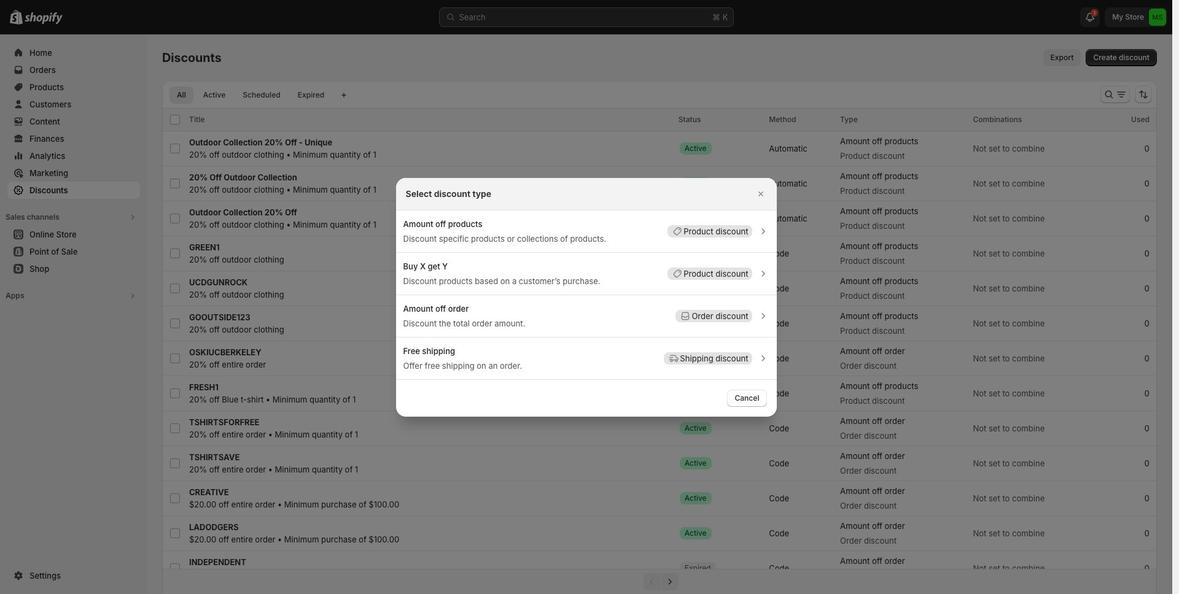 Task type: locate. For each thing, give the bounding box(es) containing it.
dialog
[[0, 178, 1173, 417]]

tab list
[[167, 86, 334, 104]]

shopify image
[[25, 12, 63, 25]]



Task type: vqa. For each thing, say whether or not it's contained in the screenshot.
TAB LIST
yes



Task type: describe. For each thing, give the bounding box(es) containing it.
pagination element
[[162, 569, 1157, 595]]



